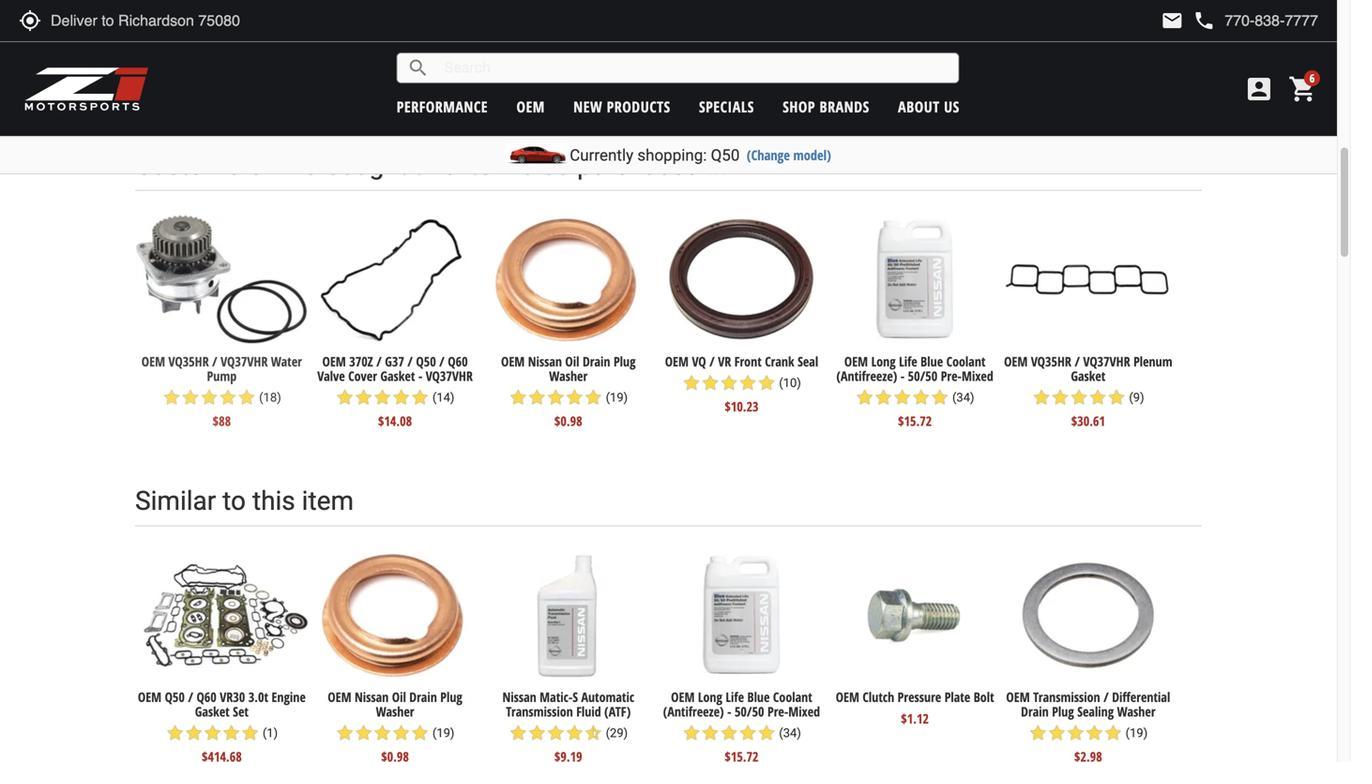 Task type: vqa. For each thing, say whether or not it's contained in the screenshot.
Price quotes are available via e-mail at performancecenter@Z1motorsports.com
no



Task type: describe. For each thing, give the bounding box(es) containing it.
plug for oem nissan oil drain plug washer star star star star star (19)
[[440, 689, 462, 707]]

/ for oem transmission / differential drain plug sealing washer star star star star star (19)
[[1104, 689, 1109, 707]]

pump
[[207, 367, 237, 385]]

oem nissan oil drain plug washer star star star star star (19) $0.98
[[501, 353, 636, 430]]

customers who bought this item also purchased ...
[[135, 150, 727, 181]]

(10)
[[779, 376, 801, 390]]

mixed for oem long life blue coolant (antifreeze) - 50/50 pre-mixed star star star star star (34) $15.72
[[962, 367, 994, 385]]

upper
[[430, 23, 461, 41]]

model)
[[793, 146, 831, 164]]

$10.23
[[725, 398, 759, 416]]

$30.61
[[1071, 412, 1105, 430]]

oem vq35hr / vq37vhr water pump star star star star star (18) $88
[[142, 353, 302, 430]]

differential
[[1112, 689, 1171, 707]]

phone link
[[1193, 9, 1319, 32]]

(19) for oem nissan oil drain plug washer star star star star star (19) $0.98
[[606, 391, 628, 405]]

q60 inside oem 370z / g37 / q50 / q60 valve cover gasket - vq37vhr star star star star star (14) $14.08
[[448, 353, 468, 371]]

oem vq / vr front crank seal star star star star star (10) $10.23
[[665, 353, 818, 416]]

all
[[718, 23, 733, 43]]

$15.72
[[898, 412, 932, 430]]

phone
[[1193, 9, 1216, 32]]

purchased
[[577, 150, 700, 181]]

similar
[[135, 486, 216, 517]]

about us link
[[898, 97, 960, 117]]

1 to from the left
[[774, 23, 787, 43]]

to
[[223, 486, 246, 517]]

oem lower to upper oil pan bolt
[[353, 23, 478, 56]]

oem q50 / q60 vr30 3.0t engine gasket set star star star star star (1)
[[138, 689, 306, 743]]

oem for oem nissan fluid gasket (rtv)
[[167, 23, 191, 41]]

washer for oem nissan oil drain plug washer star star star star star (19) $0.98
[[549, 367, 588, 385]]

fluid inside nissan matic-s automatic transmission fluid (atf) star star star star star_half (29)
[[576, 703, 601, 721]]

account_box
[[1244, 74, 1274, 104]]

(change
[[747, 146, 790, 164]]

/ up (14)
[[439, 353, 445, 371]]

oem transmission / differential drain plug sealing washer star star star star star (19)
[[1006, 689, 1171, 743]]

oem link
[[517, 97, 545, 117]]

$123.41
[[582, 78, 622, 96]]

plug inside oem transmission / differential drain plug sealing washer star star star star star (19)
[[1052, 703, 1074, 721]]

oem for oem lower to upper oil pan bolt
[[353, 23, 376, 41]]

oem for oem hr/vhr lower oil pan assembly star star star star star $123.41
[[540, 23, 564, 41]]

seal
[[798, 353, 818, 371]]

pressure
[[898, 689, 941, 707]]

star_half
[[584, 724, 603, 743]]

products
[[607, 97, 671, 117]]

0 vertical spatial this
[[414, 150, 457, 181]]

my_location
[[19, 9, 41, 32]]

/ for oem vq / vr front crank seal star star star star star (10) $10.23
[[710, 353, 715, 371]]

- for oem long life blue coolant (antifreeze) - 50/50 pre-mixed star star star star star (34)
[[727, 703, 732, 721]]

370z
[[349, 353, 373, 371]]

vq
[[692, 353, 706, 371]]

vr
[[718, 353, 731, 371]]

50/50 for oem long life blue coolant (antifreeze) - 50/50 pre-mixed star star star star star (34) $15.72
[[908, 367, 938, 385]]

z1 motorsports logo image
[[23, 66, 150, 113]]

shop brands link
[[783, 97, 870, 117]]

currently
[[570, 146, 634, 165]]

coolant for oem long life blue coolant (antifreeze) - 50/50 pre-mixed star star star star star (34)
[[773, 689, 812, 707]]

(rtv)
[[217, 38, 245, 56]]

$14.08
[[378, 412, 412, 430]]

transmission inside nissan matic-s automatic transmission fluid (atf) star star star star star_half (29)
[[506, 703, 573, 721]]

pre- for oem long life blue coolant (antifreeze) - 50/50 pre-mixed star star star star star (34) $15.72
[[941, 367, 962, 385]]

(1)
[[263, 727, 278, 741]]

oem long life blue coolant (antifreeze) - 50/50 pre-mixed star star star star star (34) $15.72
[[837, 353, 994, 430]]

cart
[[791, 23, 815, 43]]

drain for oem nissan oil drain plug washer star star star star star (19) $0.98
[[583, 353, 610, 371]]

3.0t
[[248, 689, 268, 707]]

pan inside oem lower to upper oil pan bolt
[[394, 38, 413, 56]]

oem for oem transmission / differential drain plug sealing washer star star star star star (19)
[[1006, 689, 1030, 707]]

washer inside oem transmission / differential drain plug sealing washer star star star star star (19)
[[1117, 703, 1156, 721]]

0 vertical spatial item
[[463, 150, 515, 181]]

assembly
[[587, 38, 635, 56]]

$0.88
[[404, 78, 432, 96]]

plenum
[[1134, 353, 1173, 371]]

/ for oem q50 / q60 vr30 3.0t engine gasket set star star star star star (1)
[[188, 689, 193, 707]]

gasket inside oem nissan fluid gasket (rtv)
[[260, 23, 294, 41]]

oem for oem long life blue coolant (antifreeze) - 50/50 pre-mixed star star star star star (34)
[[671, 689, 695, 707]]

shopping_cart link
[[1284, 74, 1319, 104]]

oem for oem 370z / g37 / q50 / q60 valve cover gasket - vq37vhr star star star star star (14) $14.08
[[322, 353, 346, 371]]

(18)
[[259, 391, 281, 405]]

add
[[691, 23, 714, 43]]

fluid inside oem nissan fluid gasket (rtv)
[[232, 23, 256, 41]]

long for oem long life blue coolant (antifreeze) - 50/50 pre-mixed star star star star star (34)
[[698, 689, 723, 707]]

0 horizontal spatial item
[[302, 486, 354, 517]]

gasket inside oem 370z / g37 / q50 / q60 valve cover gasket - vq37vhr star star star star star (14) $14.08
[[380, 367, 415, 385]]

(antifreeze) for oem long life blue coolant (antifreeze) - 50/50 pre-mixed star star star star star (34) $15.72
[[837, 367, 897, 385]]

q60 inside oem q50 / q60 vr30 3.0t engine gasket set star star star star star (1)
[[197, 689, 217, 707]]

blue for oem long life blue coolant (antifreeze) - 50/50 pre-mixed star star star star star (34) $15.72
[[921, 353, 943, 371]]

hr/vhr
[[567, 23, 607, 41]]

performance
[[397, 97, 488, 117]]

clutch
[[863, 689, 895, 707]]

oem for oem q50 / q60 vr30 3.0t engine gasket set star star star star star (1)
[[138, 689, 162, 707]]

nissan matic-s automatic transmission fluid (atf) star star star star star_half (29)
[[502, 689, 634, 743]]

gasket inside oem vq35hr / vq37vhr plenum gasket star star star star star (9) $30.61
[[1071, 367, 1106, 385]]

drain inside oem transmission / differential drain plug sealing washer star star star star star (19)
[[1021, 703, 1049, 721]]

Search search field
[[430, 54, 959, 83]]

front
[[735, 353, 762, 371]]

(29)
[[606, 727, 628, 741]]

(9)
[[1129, 391, 1145, 405]]

0 vertical spatial q50
[[711, 146, 740, 165]]

oem nissan fluid gasket (rtv)
[[167, 23, 294, 56]]

lower inside oem lower to upper oil pan bolt
[[380, 23, 411, 41]]

crank
[[765, 353, 794, 371]]

account_box link
[[1240, 74, 1279, 104]]

oem clutch pressure plate bolt $1.12
[[836, 689, 994, 728]]

oem nissan oil drain plug washer star star star star star (19)
[[328, 689, 462, 743]]

...
[[706, 150, 727, 181]]

matic-
[[540, 689, 573, 707]]

performance link
[[397, 97, 488, 117]]

g37
[[385, 353, 404, 371]]

/ for oem 370z / g37 / q50 / q60 valve cover gasket - vq37vhr star star star star star (14) $14.08
[[376, 353, 382, 371]]

oil inside oem nissan oil drain plug washer star star star star star (19)
[[392, 689, 406, 707]]

cover
[[348, 367, 377, 385]]

oem vq35hr / vq37vhr plenum gasket star star star star star (9) $30.61
[[1004, 353, 1173, 430]]

oem for oem nissan oil drain plug washer star star star star star (19)
[[328, 689, 351, 707]]

life for oem long life blue coolant (antifreeze) - 50/50 pre-mixed star star star star star (34) $15.72
[[899, 353, 918, 371]]

mail
[[1161, 9, 1184, 32]]

who
[[269, 150, 319, 181]]

pan inside oem hr/vhr lower oil pan assembly star star star star star $123.41
[[564, 38, 583, 56]]

new products link
[[574, 97, 671, 117]]

specials
[[699, 97, 754, 117]]



Task type: locate. For each thing, give the bounding box(es) containing it.
0 horizontal spatial long
[[698, 689, 723, 707]]

1 horizontal spatial 50/50
[[908, 367, 938, 385]]

water
[[271, 353, 302, 371]]

oem 370z / g37 / q50 / q60 valve cover gasket - vq37vhr star star star star star (14) $14.08
[[317, 353, 473, 430]]

vq35hr for oem vq35hr / vq37vhr plenum gasket star star star star star (9) $30.61
[[1031, 353, 1072, 371]]

/ left vr30
[[188, 689, 193, 707]]

0 horizontal spatial (antifreeze)
[[663, 703, 724, 721]]

2 horizontal spatial washer
[[1117, 703, 1156, 721]]

mixed inside oem long life blue coolant (antifreeze) - 50/50 pre-mixed star star star star star (34)
[[789, 703, 820, 721]]

50/50 inside oem long life blue coolant (antifreeze) - 50/50 pre-mixed star star star star star (34) $15.72
[[908, 367, 938, 385]]

lower up 'search' at top left
[[380, 23, 411, 41]]

shop brands
[[783, 97, 870, 117]]

0 horizontal spatial life
[[726, 689, 744, 707]]

q60 left vr30
[[197, 689, 217, 707]]

vq37vhr inside oem 370z / g37 / q50 / q60 valve cover gasket - vq37vhr star star star star star (14) $14.08
[[426, 367, 473, 385]]

long
[[871, 353, 896, 371], [698, 689, 723, 707]]

add all three to cart
[[691, 23, 815, 43]]

transmission left differential
[[1033, 689, 1100, 707]]

- inside oem long life blue coolant (antifreeze) - 50/50 pre-mixed star star star star star (34)
[[727, 703, 732, 721]]

oem inside the oem clutch pressure plate bolt $1.12
[[836, 689, 860, 707]]

oem inside oem long life blue coolant (antifreeze) - 50/50 pre-mixed star star star star star (34) $15.72
[[844, 353, 868, 371]]

1 horizontal spatial vq37vhr
[[426, 367, 473, 385]]

to left cart
[[774, 23, 787, 43]]

1 horizontal spatial (19)
[[606, 391, 628, 405]]

1 horizontal spatial -
[[727, 703, 732, 721]]

nissan for oem nissan oil drain plug washer star star star star star (19) $0.98
[[528, 353, 562, 371]]

plate
[[945, 689, 971, 707]]

us
[[944, 97, 960, 117]]

oem inside oem nissan oil drain plug washer star star star star star (19)
[[328, 689, 351, 707]]

search
[[407, 57, 430, 79]]

- for oem long life blue coolant (antifreeze) - 50/50 pre-mixed star star star star star (34) $15.72
[[901, 367, 905, 385]]

1 vertical spatial q50
[[416, 353, 436, 371]]

q50 right g37
[[416, 353, 436, 371]]

oem inside oem q50 / q60 vr30 3.0t engine gasket set star star star star star (1)
[[138, 689, 162, 707]]

vq35hr inside oem vq35hr / vq37vhr plenum gasket star star star star star (9) $30.61
[[1031, 353, 1072, 371]]

2 horizontal spatial -
[[901, 367, 905, 385]]

$88
[[213, 412, 231, 430]]

gasket right (rtv)
[[260, 23, 294, 41]]

50/50
[[908, 367, 938, 385], [735, 703, 764, 721]]

oem inside oem long life blue coolant (antifreeze) - 50/50 pre-mixed star star star star star (34)
[[671, 689, 695, 707]]

(antifreeze) right 'seal'
[[837, 367, 897, 385]]

plug inside oem nissan oil drain plug washer star star star star star (19)
[[440, 689, 462, 707]]

(19) inside oem nissan oil drain plug washer star star star star star (19)
[[432, 727, 455, 741]]

nissan for oem nissan oil drain plug washer star star star star star (19)
[[355, 689, 389, 707]]

long right 'seal'
[[871, 353, 896, 371]]

1 horizontal spatial life
[[899, 353, 918, 371]]

0 horizontal spatial 50/50
[[735, 703, 764, 721]]

0 horizontal spatial (34)
[[779, 727, 801, 741]]

oem inside oem lower to upper oil pan bolt
[[353, 23, 376, 41]]

about
[[898, 97, 940, 117]]

nissan inside oem nissan oil drain plug washer star star star star star (19) $0.98
[[528, 353, 562, 371]]

0 vertical spatial fluid
[[232, 23, 256, 41]]

(antifreeze)
[[837, 367, 897, 385], [663, 703, 724, 721]]

0 horizontal spatial pre-
[[768, 703, 789, 721]]

0 horizontal spatial washer
[[376, 703, 414, 721]]

0 vertical spatial pre-
[[941, 367, 962, 385]]

(antifreeze) inside oem long life blue coolant (antifreeze) - 50/50 pre-mixed star star star star star (34)
[[663, 703, 724, 721]]

2 pan from the left
[[564, 38, 583, 56]]

0 horizontal spatial transmission
[[506, 703, 573, 721]]

vq37vhr up (14)
[[426, 367, 473, 385]]

/ inside oem vq35hr / vq37vhr plenum gasket star star star star star (9) $30.61
[[1075, 353, 1080, 371]]

0 vertical spatial (antifreeze)
[[837, 367, 897, 385]]

1 vertical spatial (34)
[[779, 727, 801, 741]]

to inside oem lower to upper oil pan bolt
[[415, 23, 426, 41]]

engine
[[272, 689, 306, 707]]

three
[[737, 23, 770, 43]]

1 vertical spatial blue
[[747, 689, 770, 707]]

- inside oem long life blue coolant (antifreeze) - 50/50 pre-mixed star star star star star (34) $15.72
[[901, 367, 905, 385]]

/ inside oem vq35hr / vq37vhr water pump star star star star star (18) $88
[[212, 353, 217, 371]]

(14)
[[432, 391, 455, 405]]

oem for oem vq / vr front crank seal star star star star star (10) $10.23
[[665, 353, 689, 371]]

0 horizontal spatial q60
[[197, 689, 217, 707]]

shopping:
[[638, 146, 707, 165]]

star
[[544, 54, 562, 73], [562, 54, 581, 73], [581, 54, 600, 73], [600, 54, 619, 73], [619, 54, 637, 73], [682, 374, 701, 393], [701, 374, 720, 393], [720, 374, 739, 393], [739, 374, 757, 393], [757, 374, 776, 393], [162, 388, 181, 407], [181, 388, 200, 407], [200, 388, 219, 407], [219, 388, 237, 407], [237, 388, 256, 407], [336, 388, 354, 407], [354, 388, 373, 407], [373, 388, 392, 407], [392, 388, 411, 407], [411, 388, 429, 407], [509, 388, 528, 407], [528, 388, 547, 407], [547, 388, 565, 407], [565, 388, 584, 407], [584, 388, 603, 407], [856, 388, 874, 407], [874, 388, 893, 407], [893, 388, 912, 407], [912, 388, 931, 407], [931, 388, 949, 407], [1032, 388, 1051, 407], [1051, 388, 1070, 407], [1070, 388, 1089, 407], [1089, 388, 1107, 407], [1107, 388, 1126, 407], [166, 724, 184, 743], [184, 724, 203, 743], [203, 724, 222, 743], [222, 724, 241, 743], [241, 724, 260, 743], [336, 724, 354, 743], [354, 724, 373, 743], [373, 724, 392, 743], [392, 724, 411, 743], [411, 724, 429, 743], [509, 724, 528, 743], [528, 724, 547, 743], [547, 724, 565, 743], [565, 724, 584, 743], [682, 724, 701, 743], [701, 724, 720, 743], [720, 724, 739, 743], [739, 724, 757, 743], [757, 724, 776, 743], [1029, 724, 1048, 743], [1048, 724, 1067, 743], [1067, 724, 1085, 743], [1085, 724, 1104, 743], [1104, 724, 1123, 743]]

2 horizontal spatial drain
[[1021, 703, 1049, 721]]

50/50 for oem long life blue coolant (antifreeze) - 50/50 pre-mixed star star star star star (34)
[[735, 703, 764, 721]]

sealing
[[1078, 703, 1114, 721]]

1 vertical spatial q60
[[197, 689, 217, 707]]

drain
[[583, 353, 610, 371], [409, 689, 437, 707], [1021, 703, 1049, 721]]

vq35hr inside oem vq35hr / vq37vhr water pump star star star star star (18) $88
[[168, 353, 209, 371]]

gasket up $30.61
[[1071, 367, 1106, 385]]

1 vertical spatial 50/50
[[735, 703, 764, 721]]

vq37vhr left plenum
[[1083, 353, 1130, 371]]

0 horizontal spatial lower
[[380, 23, 411, 41]]

1 horizontal spatial lower
[[610, 23, 642, 41]]

mail link
[[1161, 9, 1184, 32]]

2 horizontal spatial vq37vhr
[[1083, 353, 1130, 371]]

1 horizontal spatial q50
[[416, 353, 436, 371]]

0 horizontal spatial plug
[[440, 689, 462, 707]]

washer for oem nissan oil drain plug washer star star star star star (19)
[[376, 703, 414, 721]]

$1.12
[[901, 710, 929, 728]]

0 horizontal spatial (19)
[[432, 727, 455, 741]]

/ up $30.61
[[1075, 353, 1080, 371]]

0 vertical spatial (34)
[[952, 391, 975, 405]]

1 horizontal spatial plug
[[614, 353, 636, 371]]

1 vertical spatial long
[[698, 689, 723, 707]]

vq37vhr inside oem vq35hr / vq37vhr plenum gasket star star star star star (9) $30.61
[[1083, 353, 1130, 371]]

nissan inside nissan matic-s automatic transmission fluid (atf) star star star star star_half (29)
[[502, 689, 537, 707]]

0 horizontal spatial pan
[[394, 38, 413, 56]]

life
[[899, 353, 918, 371], [726, 689, 744, 707]]

vq35hr
[[168, 353, 209, 371], [1031, 353, 1072, 371]]

oem for oem vq35hr / vq37vhr plenum gasket star star star star star (9) $30.61
[[1004, 353, 1028, 371]]

0 horizontal spatial vq35hr
[[168, 353, 209, 371]]

long right (atf) in the left of the page
[[698, 689, 723, 707]]

lower inside oem hr/vhr lower oil pan assembly star star star star star $123.41
[[610, 23, 642, 41]]

transmission left the automatic
[[506, 703, 573, 721]]

bolt inside oem lower to upper oil pan bolt
[[416, 38, 437, 56]]

(34)
[[952, 391, 975, 405], [779, 727, 801, 741]]

- inside oem 370z / g37 / q50 / q60 valve cover gasket - vq37vhr star star star star star (14) $14.08
[[418, 367, 423, 385]]

vq35hr for oem vq35hr / vq37vhr water pump star star star star star (18) $88
[[168, 353, 209, 371]]

2 to from the left
[[415, 23, 426, 41]]

1 horizontal spatial bolt
[[974, 689, 994, 707]]

set
[[233, 703, 249, 721]]

$0.98
[[555, 412, 582, 430]]

2 vq35hr from the left
[[1031, 353, 1072, 371]]

vq37vhr for oem vq35hr / vq37vhr plenum gasket star star star star star (9) $30.61
[[1083, 353, 1130, 371]]

item
[[463, 150, 515, 181], [302, 486, 354, 517]]

pan up 'search' at top left
[[394, 38, 413, 56]]

/ for oem vq35hr / vq37vhr water pump star star star star star (18) $88
[[212, 353, 217, 371]]

long inside oem long life blue coolant (antifreeze) - 50/50 pre-mixed star star star star star (34)
[[698, 689, 723, 707]]

/
[[212, 353, 217, 371], [376, 353, 382, 371], [408, 353, 413, 371], [439, 353, 445, 371], [710, 353, 715, 371], [1075, 353, 1080, 371], [188, 689, 193, 707], [1104, 689, 1109, 707]]

/ right g37
[[408, 353, 413, 371]]

specials link
[[699, 97, 754, 117]]

item left also
[[463, 150, 515, 181]]

q50 left vr30
[[165, 689, 185, 707]]

oem inside oem 370z / g37 / q50 / q60 valve cover gasket - vq37vhr star star star star star (14) $14.08
[[322, 353, 346, 371]]

coolant inside oem long life blue coolant (antifreeze) - 50/50 pre-mixed star star star star star (34)
[[773, 689, 812, 707]]

oem for oem long life blue coolant (antifreeze) - 50/50 pre-mixed star star star star star (34) $15.72
[[844, 353, 868, 371]]

oem inside oem vq35hr / vq37vhr water pump star star star star star (18) $88
[[142, 353, 165, 371]]

blue
[[921, 353, 943, 371], [747, 689, 770, 707]]

gasket right cover
[[380, 367, 415, 385]]

vq37vhr left water
[[221, 353, 268, 371]]

(19) inside oem transmission / differential drain plug sealing washer star star star star star (19)
[[1126, 727, 1148, 741]]

0 horizontal spatial -
[[418, 367, 423, 385]]

drain inside oem nissan oil drain plug washer star star star star star (19) $0.98
[[583, 353, 610, 371]]

bought
[[325, 150, 407, 181]]

oem inside oem hr/vhr lower oil pan assembly star star star star star $123.41
[[540, 23, 564, 41]]

(antifreeze) for oem long life blue coolant (antifreeze) - 50/50 pre-mixed star star star star star (34)
[[663, 703, 724, 721]]

/ for oem vq35hr / vq37vhr plenum gasket star star star star star (9) $30.61
[[1075, 353, 1080, 371]]

drain inside oem nissan oil drain plug washer star star star star star (19)
[[409, 689, 437, 707]]

to left upper
[[415, 23, 426, 41]]

/ left 'vr'
[[710, 353, 715, 371]]

oem for oem clutch pressure plate bolt $1.12
[[836, 689, 860, 707]]

50/50 inside oem long life blue coolant (antifreeze) - 50/50 pre-mixed star star star star star (34)
[[735, 703, 764, 721]]

oem
[[167, 23, 191, 41], [353, 23, 376, 41], [540, 23, 564, 41], [517, 97, 545, 117], [142, 353, 165, 371], [322, 353, 346, 371], [501, 353, 525, 371], [665, 353, 689, 371], [844, 353, 868, 371], [1004, 353, 1028, 371], [138, 689, 162, 707], [328, 689, 351, 707], [671, 689, 695, 707], [836, 689, 860, 707], [1006, 689, 1030, 707]]

vq37vhr for oem vq35hr / vq37vhr water pump star star star star star (18) $88
[[221, 353, 268, 371]]

customers
[[135, 150, 263, 181]]

1 horizontal spatial item
[[463, 150, 515, 181]]

blue inside oem long life blue coolant (antifreeze) - 50/50 pre-mixed star star star star star (34) $15.72
[[921, 353, 943, 371]]

new products
[[574, 97, 671, 117]]

to
[[774, 23, 787, 43], [415, 23, 426, 41]]

(19) inside oem nissan oil drain plug washer star star star star star (19) $0.98
[[606, 391, 628, 405]]

q50 inside oem 370z / g37 / q50 / q60 valve cover gasket - vq37vhr star star star star star (14) $14.08
[[416, 353, 436, 371]]

currently shopping: q50 (change model)
[[570, 146, 831, 165]]

also
[[522, 150, 571, 181]]

1 lower from the left
[[380, 23, 411, 41]]

brands
[[820, 97, 870, 117]]

0 horizontal spatial fluid
[[232, 23, 256, 41]]

oem inside oem vq35hr / vq37vhr plenum gasket star star star star star (9) $30.61
[[1004, 353, 1028, 371]]

q60
[[448, 353, 468, 371], [197, 689, 217, 707]]

bolt up 'search' at top left
[[416, 38, 437, 56]]

transmission inside oem transmission / differential drain plug sealing washer star star star star star (19)
[[1033, 689, 1100, 707]]

0 horizontal spatial bolt
[[416, 38, 437, 56]]

1 horizontal spatial transmission
[[1033, 689, 1100, 707]]

pre-
[[941, 367, 962, 385], [768, 703, 789, 721]]

s
[[573, 689, 578, 707]]

1 horizontal spatial washer
[[549, 367, 588, 385]]

1 horizontal spatial q60
[[448, 353, 468, 371]]

1 horizontal spatial fluid
[[576, 703, 601, 721]]

/ left differential
[[1104, 689, 1109, 707]]

lower right "hr/vhr"
[[610, 23, 642, 41]]

/ left g37
[[376, 353, 382, 371]]

q60 up (14)
[[448, 353, 468, 371]]

washer inside oem nissan oil drain plug washer star star star star star (19)
[[376, 703, 414, 721]]

(34) for oem long life blue coolant (antifreeze) - 50/50 pre-mixed star star star star star (34)
[[779, 727, 801, 741]]

oem inside oem transmission / differential drain plug sealing washer star star star star star (19)
[[1006, 689, 1030, 707]]

washer inside oem nissan oil drain plug washer star star star star star (19) $0.98
[[549, 367, 588, 385]]

1 horizontal spatial coolant
[[947, 353, 986, 371]]

1 horizontal spatial this
[[414, 150, 457, 181]]

oem for oem nissan oil drain plug washer star star star star star (19) $0.98
[[501, 353, 525, 371]]

0 horizontal spatial vq37vhr
[[221, 353, 268, 371]]

drain for oem nissan oil drain plug washer star star star star star (19)
[[409, 689, 437, 707]]

plug for oem nissan oil drain plug washer star star star star star (19) $0.98
[[614, 353, 636, 371]]

gasket
[[260, 23, 294, 41], [380, 367, 415, 385], [1071, 367, 1106, 385], [195, 703, 230, 721]]

oil inside oem nissan oil drain plug washer star star star star star (19) $0.98
[[565, 353, 579, 371]]

long for oem long life blue coolant (antifreeze) - 50/50 pre-mixed star star star star star (34) $15.72
[[871, 353, 896, 371]]

q50 inside oem q50 / q60 vr30 3.0t engine gasket set star star star star star (1)
[[165, 689, 185, 707]]

nissan inside oem nissan fluid gasket (rtv)
[[194, 23, 228, 41]]

oem inside oem nissan fluid gasket (rtv)
[[167, 23, 191, 41]]

shopping_cart
[[1288, 74, 1319, 104]]

bolt right the plate
[[974, 689, 994, 707]]

1 vertical spatial bolt
[[974, 689, 994, 707]]

oem inside oem nissan oil drain plug washer star star star star star (19) $0.98
[[501, 353, 525, 371]]

1 pan from the left
[[394, 38, 413, 56]]

gasket left set
[[195, 703, 230, 721]]

life inside oem long life blue coolant (antifreeze) - 50/50 pre-mixed star star star star star (34) $15.72
[[899, 353, 918, 371]]

new
[[574, 97, 603, 117]]

oem inside oem vq / vr front crank seal star star star star star (10) $10.23
[[665, 353, 689, 371]]

oil inside oem lower to upper oil pan bolt
[[464, 23, 478, 41]]

1 horizontal spatial mixed
[[962, 367, 994, 385]]

vq37vhr
[[221, 353, 268, 371], [1083, 353, 1130, 371], [426, 367, 473, 385]]

this
[[414, 150, 457, 181], [252, 486, 295, 517]]

1 vertical spatial coolant
[[773, 689, 812, 707]]

2 horizontal spatial plug
[[1052, 703, 1074, 721]]

0 horizontal spatial coolant
[[773, 689, 812, 707]]

long inside oem long life blue coolant (antifreeze) - 50/50 pre-mixed star star star star star (34) $15.72
[[871, 353, 896, 371]]

1 horizontal spatial vq35hr
[[1031, 353, 1072, 371]]

life inside oem long life blue coolant (antifreeze) - 50/50 pre-mixed star star star star star (34)
[[726, 689, 744, 707]]

bolt inside the oem clutch pressure plate bolt $1.12
[[974, 689, 994, 707]]

(34) inside oem long life blue coolant (antifreeze) - 50/50 pre-mixed star star star star star (34) $15.72
[[952, 391, 975, 405]]

life for oem long life blue coolant (antifreeze) - 50/50 pre-mixed star star star star star (34)
[[726, 689, 744, 707]]

mixed inside oem long life blue coolant (antifreeze) - 50/50 pre-mixed star star star star star (34) $15.72
[[962, 367, 994, 385]]

vq37vhr inside oem vq35hr / vq37vhr water pump star star star star star (18) $88
[[221, 353, 268, 371]]

(34) inside oem long life blue coolant (antifreeze) - 50/50 pre-mixed star star star star star (34)
[[779, 727, 801, 741]]

coolant inside oem long life blue coolant (antifreeze) - 50/50 pre-mixed star star star star star (34) $15.72
[[947, 353, 986, 371]]

2 vertical spatial q50
[[165, 689, 185, 707]]

blue for oem long life blue coolant (antifreeze) - 50/50 pre-mixed star star star star star (34)
[[747, 689, 770, 707]]

gasket inside oem q50 / q60 vr30 3.0t engine gasket set star star star star star (1)
[[195, 703, 230, 721]]

/ inside oem vq / vr front crank seal star star star star star (10) $10.23
[[710, 353, 715, 371]]

this down performance
[[414, 150, 457, 181]]

0 horizontal spatial drain
[[409, 689, 437, 707]]

oem long life blue coolant (antifreeze) - 50/50 pre-mixed star star star star star (34)
[[663, 689, 820, 743]]

shop
[[783, 97, 816, 117]]

0 vertical spatial coolant
[[947, 353, 986, 371]]

(antifreeze) right (atf) in the left of the page
[[663, 703, 724, 721]]

0 vertical spatial life
[[899, 353, 918, 371]]

1 vq35hr from the left
[[168, 353, 209, 371]]

pre- for oem long life blue coolant (antifreeze) - 50/50 pre-mixed star star star star star (34)
[[768, 703, 789, 721]]

0 horizontal spatial mixed
[[789, 703, 820, 721]]

(19) for oem nissan oil drain plug washer star star star star star (19)
[[432, 727, 455, 741]]

1 horizontal spatial pre-
[[941, 367, 962, 385]]

pan left assembly
[[564, 38, 583, 56]]

similar to this item
[[135, 486, 354, 517]]

plug inside oem nissan oil drain plug washer star star star star star (19) $0.98
[[614, 353, 636, 371]]

(antifreeze) inside oem long life blue coolant (antifreeze) - 50/50 pre-mixed star star star star star (34) $15.72
[[837, 367, 897, 385]]

0 horizontal spatial q50
[[165, 689, 185, 707]]

q50 left (change
[[711, 146, 740, 165]]

(atf)
[[604, 703, 631, 721]]

blue inside oem long life blue coolant (antifreeze) - 50/50 pre-mixed star star star star star (34)
[[747, 689, 770, 707]]

0 horizontal spatial this
[[252, 486, 295, 517]]

mixed for oem long life blue coolant (antifreeze) - 50/50 pre-mixed star star star star star (34)
[[789, 703, 820, 721]]

pre- inside oem long life blue coolant (antifreeze) - 50/50 pre-mixed star star star star star (34)
[[768, 703, 789, 721]]

0 vertical spatial blue
[[921, 353, 943, 371]]

oil inside oem hr/vhr lower oil pan assembly star star star star star $123.41
[[645, 23, 659, 41]]

1 vertical spatial (antifreeze)
[[663, 703, 724, 721]]

0 vertical spatial 50/50
[[908, 367, 938, 385]]

1 horizontal spatial long
[[871, 353, 896, 371]]

oil
[[464, 23, 478, 41], [645, 23, 659, 41], [565, 353, 579, 371], [392, 689, 406, 707]]

1 vertical spatial mixed
[[789, 703, 820, 721]]

1 horizontal spatial (34)
[[952, 391, 975, 405]]

pan
[[394, 38, 413, 56], [564, 38, 583, 56]]

1 vertical spatial fluid
[[576, 703, 601, 721]]

1 vertical spatial this
[[252, 486, 295, 517]]

nissan for oem nissan fluid gasket (rtv)
[[194, 23, 228, 41]]

coolant for oem long life blue coolant (antifreeze) - 50/50 pre-mixed star star star star star (34) $15.72
[[947, 353, 986, 371]]

nissan
[[194, 23, 228, 41], [528, 353, 562, 371], [355, 689, 389, 707], [502, 689, 537, 707]]

1 horizontal spatial (antifreeze)
[[837, 367, 897, 385]]

1 horizontal spatial to
[[774, 23, 787, 43]]

nissan inside oem nissan oil drain plug washer star star star star star (19)
[[355, 689, 389, 707]]

2 horizontal spatial (19)
[[1126, 727, 1148, 741]]

1 horizontal spatial drain
[[583, 353, 610, 371]]

2 horizontal spatial q50
[[711, 146, 740, 165]]

oem hr/vhr lower oil pan assembly star star star star star $123.41
[[540, 23, 659, 96]]

valve
[[317, 367, 345, 385]]

2 lower from the left
[[610, 23, 642, 41]]

oem for oem
[[517, 97, 545, 117]]

0 vertical spatial long
[[871, 353, 896, 371]]

0 vertical spatial bolt
[[416, 38, 437, 56]]

1 vertical spatial pre-
[[768, 703, 789, 721]]

0 horizontal spatial to
[[415, 23, 426, 41]]

vr30
[[220, 689, 245, 707]]

(34) for oem long life blue coolant (antifreeze) - 50/50 pre-mixed star star star star star (34) $15.72
[[952, 391, 975, 405]]

/ inside oem q50 / q60 vr30 3.0t engine gasket set star star star star star (1)
[[188, 689, 193, 707]]

automatic
[[581, 689, 634, 707]]

1 vertical spatial life
[[726, 689, 744, 707]]

/ up $88
[[212, 353, 217, 371]]

item right to
[[302, 486, 354, 517]]

0 vertical spatial q60
[[448, 353, 468, 371]]

0 horizontal spatial blue
[[747, 689, 770, 707]]

oem for oem vq35hr / vq37vhr water pump star star star star star (18) $88
[[142, 353, 165, 371]]

1 horizontal spatial blue
[[921, 353, 943, 371]]

1 vertical spatial item
[[302, 486, 354, 517]]

1 horizontal spatial pan
[[564, 38, 583, 56]]

0 vertical spatial mixed
[[962, 367, 994, 385]]

/ inside oem transmission / differential drain plug sealing washer star star star star star (19)
[[1104, 689, 1109, 707]]

pre- inside oem long life blue coolant (antifreeze) - 50/50 pre-mixed star star star star star (34) $15.72
[[941, 367, 962, 385]]

this right to
[[252, 486, 295, 517]]

about us
[[898, 97, 960, 117]]



